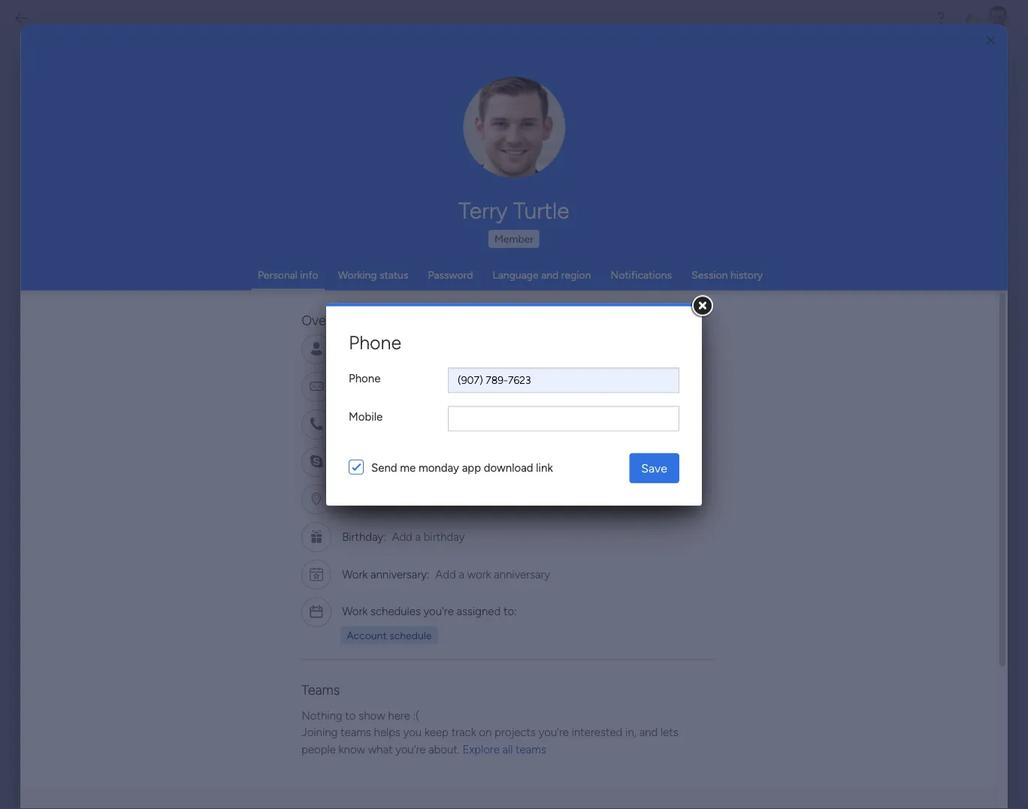 Task type: vqa. For each thing, say whether or not it's contained in the screenshot.
location 'A'
yes



Task type: describe. For each thing, give the bounding box(es) containing it.
member
[[437, 139, 479, 153]]

lets
[[661, 726, 679, 739]]

1 phone from the top
[[349, 332, 401, 354]]

explore
[[463, 743, 500, 756]]

you need to be a member of the admin team to access this page. you can ask the following admins for access:
[[352, 139, 676, 169]]

session
[[691, 269, 728, 281]]

add for add a phone number
[[383, 417, 403, 431]]

password
[[428, 269, 473, 281]]

:(
[[413, 709, 420, 722]]

terry turtle
[[459, 197, 569, 224]]

work schedules you're assigned to:
[[342, 604, 517, 618]]

for
[[571, 156, 585, 169]]

know
[[339, 743, 365, 756]]

language
[[493, 269, 539, 281]]

terry turtle button
[[307, 197, 721, 224]]

and inside joining teams helps you keep track on projects you're interested in, and lets people know what you're about.
[[640, 726, 658, 739]]

terryturtle85@gmail.com
[[378, 380, 503, 393]]

2 phone from the top
[[349, 372, 380, 386]]

working status
[[338, 269, 408, 281]]

skype:
[[342, 455, 376, 468]]

back to workspace image
[[14, 11, 29, 26]]

notifications
[[611, 269, 672, 281]]

a for birthday
[[416, 530, 421, 543]]

section
[[350, 94, 434, 125]]

work for work anniversary: add a work anniversary
[[342, 567, 368, 581]]

terry
[[459, 197, 508, 224]]

app
[[462, 462, 481, 475]]

birthday: add a birthday
[[342, 530, 465, 543]]

this
[[628, 139, 646, 153]]

joining
[[302, 726, 338, 739]]

history
[[730, 269, 763, 281]]

0 vertical spatial you
[[352, 139, 371, 153]]

schedules
[[371, 604, 421, 618]]

number for skype: add a skype number
[[447, 455, 485, 468]]

teams inside joining teams helps you keep track on projects you're interested in, and lets people know what you're about.
[[341, 726, 371, 739]]

2 vertical spatial you're
[[396, 743, 426, 756]]

in,
[[626, 726, 637, 739]]

to:
[[504, 604, 517, 618]]

monday
[[419, 462, 459, 475]]

following
[[484, 156, 529, 169]]

teams
[[302, 681, 340, 698]]

1 vertical spatial teams
[[516, 743, 547, 756]]

work anniversary: add a work anniversary
[[342, 567, 550, 581]]

a for location
[[418, 492, 423, 506]]

add for add a birthday
[[392, 530, 413, 543]]

region
[[561, 269, 591, 281]]

access
[[590, 139, 625, 153]]

explore all teams
[[463, 743, 547, 756]]

show
[[359, 709, 385, 722]]

1 vertical spatial you're
[[539, 726, 569, 739]]

you
[[404, 726, 422, 739]]

0 horizontal spatial to
[[345, 709, 356, 722]]

anniversary
[[494, 567, 550, 581]]

be
[[413, 139, 425, 153]]

turtle
[[513, 197, 569, 224]]

working
[[338, 269, 377, 281]]

helps
[[374, 726, 401, 739]]

skype: add a skype number
[[342, 455, 485, 468]]

page.
[[649, 139, 676, 153]]

projects
[[495, 726, 536, 739]]

this section requires admin privileges.
[[294, 94, 734, 125]]

status
[[379, 269, 408, 281]]

location
[[426, 492, 466, 506]]

can
[[425, 156, 443, 169]]

0 horizontal spatial the
[[466, 156, 481, 169]]

anniversary:
[[371, 567, 430, 581]]

0 vertical spatial the
[[494, 139, 510, 153]]

copied! image
[[510, 380, 522, 392]]

nothing
[[302, 709, 343, 722]]



Task type: locate. For each thing, give the bounding box(es) containing it.
work
[[342, 567, 368, 581], [342, 604, 368, 618]]

add
[[383, 417, 403, 431], [382, 455, 402, 468], [394, 492, 415, 506], [392, 530, 413, 543], [436, 567, 456, 581]]

a for phone
[[406, 417, 412, 431]]

admin
[[512, 139, 544, 153]]

a
[[428, 139, 434, 153], [406, 417, 412, 431], [405, 455, 411, 468], [418, 492, 423, 506], [416, 530, 421, 543], [459, 567, 465, 581]]

0 vertical spatial you're
[[424, 604, 454, 618]]

to left be
[[401, 139, 411, 153]]

add for add a location
[[394, 492, 415, 506]]

what
[[368, 743, 393, 756]]

phone down title: owner
[[349, 372, 380, 386]]

work
[[467, 567, 491, 581]]

skype
[[413, 455, 444, 468]]

terry turtle image
[[986, 6, 1010, 30]]

0 horizontal spatial you
[[352, 139, 371, 153]]

download
[[484, 462, 533, 475]]

people
[[302, 743, 336, 756]]

send
[[371, 462, 397, 475]]

a left work
[[459, 567, 465, 581]]

here
[[388, 709, 410, 722]]

personal
[[258, 269, 298, 281]]

access:
[[588, 156, 625, 169]]

add for add a skype number
[[382, 455, 402, 468]]

explore all teams link
[[463, 743, 547, 756]]

nothing to show here :(
[[302, 709, 420, 722]]

all
[[503, 743, 513, 756]]

title:
[[342, 342, 366, 355]]

0 vertical spatial phone
[[349, 332, 401, 354]]

0 vertical spatial and
[[541, 269, 559, 281]]

track
[[452, 726, 476, 739]]

title: owner
[[342, 342, 405, 355]]

1 vertical spatial number
[[447, 455, 485, 468]]

teams button
[[302, 681, 340, 698]]

Mobile field
[[448, 406, 679, 432]]

2 work from the top
[[342, 604, 368, 618]]

1 vertical spatial and
[[640, 726, 658, 739]]

this
[[294, 94, 344, 125]]

of
[[481, 139, 491, 153]]

a left phone
[[406, 417, 412, 431]]

a inside you need to be a member of the admin team to access this page. you can ask the following admins for access:
[[428, 139, 434, 153]]

phone up email:
[[349, 332, 401, 354]]

link
[[536, 462, 553, 475]]

send me monday app download link
[[371, 462, 553, 475]]

a right be
[[428, 139, 434, 153]]

language and region
[[493, 269, 591, 281]]

0 vertical spatial work
[[342, 567, 368, 581]]

the
[[494, 139, 510, 153], [466, 156, 481, 169]]

a left skype
[[405, 455, 411, 468]]

you're
[[424, 604, 454, 618], [539, 726, 569, 739], [396, 743, 426, 756]]

personal info link
[[258, 269, 318, 281]]

you're down you
[[396, 743, 426, 756]]

1 vertical spatial the
[[466, 156, 481, 169]]

me
[[400, 462, 416, 475]]

about.
[[429, 743, 460, 756]]

1 horizontal spatial to
[[401, 139, 411, 153]]

0 horizontal spatial teams
[[341, 726, 371, 739]]

email:
[[342, 380, 372, 393]]

need
[[374, 139, 398, 153]]

add down location: add a location
[[392, 530, 413, 543]]

session history link
[[691, 269, 763, 281]]

working status link
[[338, 269, 408, 281]]

1 vertical spatial you
[[403, 156, 422, 169]]

mobile
[[349, 410, 383, 424]]

0 vertical spatial teams
[[341, 726, 371, 739]]

on
[[479, 726, 492, 739]]

you're right projects
[[539, 726, 569, 739]]

1 horizontal spatial you
[[403, 156, 422, 169]]

birthday
[[424, 530, 465, 543]]

location:
[[342, 492, 388, 506]]

ask
[[446, 156, 463, 169]]

a left birthday
[[416, 530, 421, 543]]

work for work schedules you're assigned to:
[[342, 604, 368, 618]]

owner
[[372, 342, 405, 355]]

admin
[[540, 94, 612, 125]]

save button
[[629, 453, 679, 483]]

phone: add a phone number
[[342, 417, 487, 431]]

0 horizontal spatial and
[[541, 269, 559, 281]]

add right phone:
[[383, 417, 403, 431]]

teams up know
[[341, 726, 371, 739]]

session history
[[691, 269, 763, 281]]

overview
[[302, 312, 358, 328]]

admins
[[532, 156, 568, 169]]

team
[[547, 139, 575, 153]]

language and region link
[[493, 269, 591, 281]]

0 vertical spatial number
[[449, 417, 487, 431]]

the right ask
[[466, 156, 481, 169]]

joining teams helps you keep track on projects you're interested in, and lets people know what you're about.
[[302, 726, 679, 756]]

help image
[[933, 11, 948, 26]]

1 vertical spatial phone
[[349, 372, 380, 386]]

teams
[[341, 726, 371, 739], [516, 743, 547, 756]]

birthday:
[[342, 530, 386, 543]]

assigned
[[457, 604, 501, 618]]

work down birthday:
[[342, 567, 368, 581]]

2 horizontal spatial to
[[578, 139, 588, 153]]

interested
[[572, 726, 623, 739]]

1 horizontal spatial and
[[640, 726, 658, 739]]

number right skype
[[447, 455, 485, 468]]

notifications link
[[611, 269, 672, 281]]

1 horizontal spatial teams
[[516, 743, 547, 756]]

teams down projects
[[516, 743, 547, 756]]

location: add a location
[[342, 492, 466, 506]]

add right skype: on the bottom of page
[[382, 455, 402, 468]]

number
[[449, 417, 487, 431], [447, 455, 485, 468]]

work left the schedules
[[342, 604, 368, 618]]

Phone field
[[448, 368, 679, 393]]

phone
[[414, 417, 446, 431]]

1 vertical spatial work
[[342, 604, 368, 618]]

info
[[300, 269, 318, 281]]

a left "location"
[[418, 492, 423, 506]]

phone:
[[342, 417, 376, 431]]

number for phone: add a phone number
[[449, 417, 487, 431]]

phone
[[349, 332, 401, 354], [349, 372, 380, 386]]

requires
[[441, 94, 533, 125]]

you down be
[[403, 156, 422, 169]]

number right phone
[[449, 417, 487, 431]]

you left need
[[352, 139, 371, 153]]

1 horizontal spatial the
[[494, 139, 510, 153]]

you're down "work anniversary: add a work anniversary"
[[424, 604, 454, 618]]

and right in,
[[640, 726, 658, 739]]

privileges.
[[618, 94, 734, 125]]

to left 'show'
[[345, 709, 356, 722]]

close image
[[986, 35, 995, 46]]

password link
[[428, 269, 473, 281]]

keep
[[425, 726, 449, 739]]

personal info
[[258, 269, 318, 281]]

member
[[494, 233, 534, 245]]

the right the of
[[494, 139, 510, 153]]

you
[[352, 139, 371, 153], [403, 156, 422, 169]]

and left region
[[541, 269, 559, 281]]

add left work
[[436, 567, 456, 581]]

save
[[641, 461, 667, 475]]

to up for
[[578, 139, 588, 153]]

a for skype
[[405, 455, 411, 468]]

add down the me
[[394, 492, 415, 506]]

1 work from the top
[[342, 567, 368, 581]]



